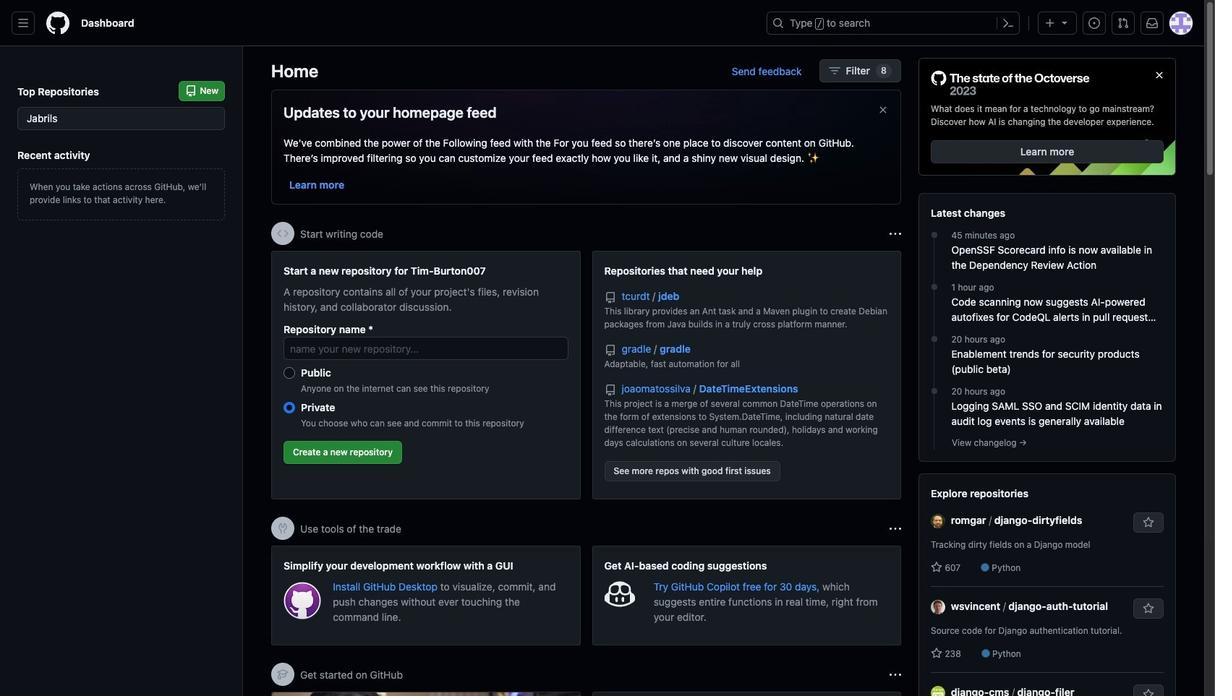 Task type: describe. For each thing, give the bounding box(es) containing it.
1 dot fill image from the top
[[929, 229, 940, 241]]

@django-cms profile image
[[931, 687, 946, 697]]

github logo image
[[931, 70, 1090, 97]]

Top Repositories search field
[[17, 107, 225, 130]]

@wsvincent profile image
[[931, 601, 946, 615]]

git pull request image
[[1118, 17, 1129, 29]]

what is github? image
[[272, 693, 580, 697]]

homepage image
[[46, 12, 69, 35]]

issue opened image
[[1089, 17, 1100, 29]]

what is github? element
[[271, 692, 581, 697]]

close image
[[1154, 69, 1166, 81]]

code image
[[277, 228, 289, 239]]

plus image
[[1045, 17, 1056, 29]]

triangle down image
[[1059, 17, 1071, 28]]

repositories that need your help element
[[592, 251, 901, 500]]

3 dot fill image from the top
[[929, 386, 940, 397]]

why am i seeing this? image for the get ai-based coding suggestions element
[[890, 523, 901, 535]]

start a new repository element
[[271, 251, 581, 500]]

explore element
[[919, 58, 1176, 697]]

get ai-based coding suggestions element
[[592, 546, 901, 646]]

github desktop image
[[284, 582, 321, 620]]

2 repo image from the top
[[604, 345, 616, 357]]

star image for @romgar profile image
[[931, 562, 943, 574]]



Task type: vqa. For each thing, say whether or not it's contained in the screenshot.
shield icon
no



Task type: locate. For each thing, give the bounding box(es) containing it.
x image
[[878, 104, 889, 116]]

1 vertical spatial star this repository image
[[1143, 603, 1155, 615]]

None radio
[[284, 368, 295, 379], [284, 402, 295, 414], [284, 368, 295, 379], [284, 402, 295, 414]]

1 star image from the top
[[931, 562, 943, 574]]

1 vertical spatial repo image
[[604, 345, 616, 357]]

dot fill image
[[929, 229, 940, 241], [929, 334, 940, 345], [929, 386, 940, 397]]

2 vertical spatial dot fill image
[[929, 386, 940, 397]]

command palette image
[[1003, 17, 1014, 29]]

name your new repository... text field
[[284, 337, 568, 360]]

star image for @wsvincent profile icon
[[931, 648, 943, 660]]

filter image
[[829, 65, 840, 77]]

why am i seeing this? image
[[890, 228, 901, 240], [890, 523, 901, 535]]

0 vertical spatial star this repository image
[[1143, 517, 1155, 529]]

tools image
[[277, 523, 289, 535]]

1 vertical spatial dot fill image
[[929, 334, 940, 345]]

Find a repository… text field
[[17, 107, 225, 130]]

2 why am i seeing this? image from the top
[[890, 523, 901, 535]]

1 vertical spatial why am i seeing this? image
[[890, 523, 901, 535]]

try the github flow element
[[592, 692, 901, 697]]

star this repository image for @romgar profile image
[[1143, 517, 1155, 529]]

star this repository image
[[1143, 517, 1155, 529], [1143, 603, 1155, 615]]

why am i seeing this? image
[[890, 670, 901, 681]]

simplify your development workflow with a gui element
[[271, 546, 581, 646]]

1 why am i seeing this? image from the top
[[890, 228, 901, 240]]

0 vertical spatial star image
[[931, 562, 943, 574]]

0 vertical spatial dot fill image
[[929, 229, 940, 241]]

star this repository image
[[1143, 690, 1155, 697]]

1 vertical spatial star image
[[931, 648, 943, 660]]

2 vertical spatial repo image
[[604, 385, 616, 396]]

star image up @django-cms profile icon
[[931, 648, 943, 660]]

2 star this repository image from the top
[[1143, 603, 1155, 615]]

2 star image from the top
[[931, 648, 943, 660]]

explore repositories navigation
[[919, 474, 1176, 697]]

dot fill image
[[929, 282, 940, 293]]

@romgar profile image
[[931, 515, 946, 529]]

mortar board image
[[277, 669, 289, 681]]

0 vertical spatial why am i seeing this? image
[[890, 228, 901, 240]]

repo image
[[604, 292, 616, 304], [604, 345, 616, 357], [604, 385, 616, 396]]

star this repository image for @wsvincent profile icon
[[1143, 603, 1155, 615]]

star image
[[931, 562, 943, 574], [931, 648, 943, 660]]

0 vertical spatial repo image
[[604, 292, 616, 304]]

1 repo image from the top
[[604, 292, 616, 304]]

2 dot fill image from the top
[[929, 334, 940, 345]]

star image up @wsvincent profile icon
[[931, 562, 943, 574]]

3 repo image from the top
[[604, 385, 616, 396]]

why am i seeing this? image for repositories that need your help element
[[890, 228, 901, 240]]

notifications image
[[1147, 17, 1158, 29]]

1 star this repository image from the top
[[1143, 517, 1155, 529]]



